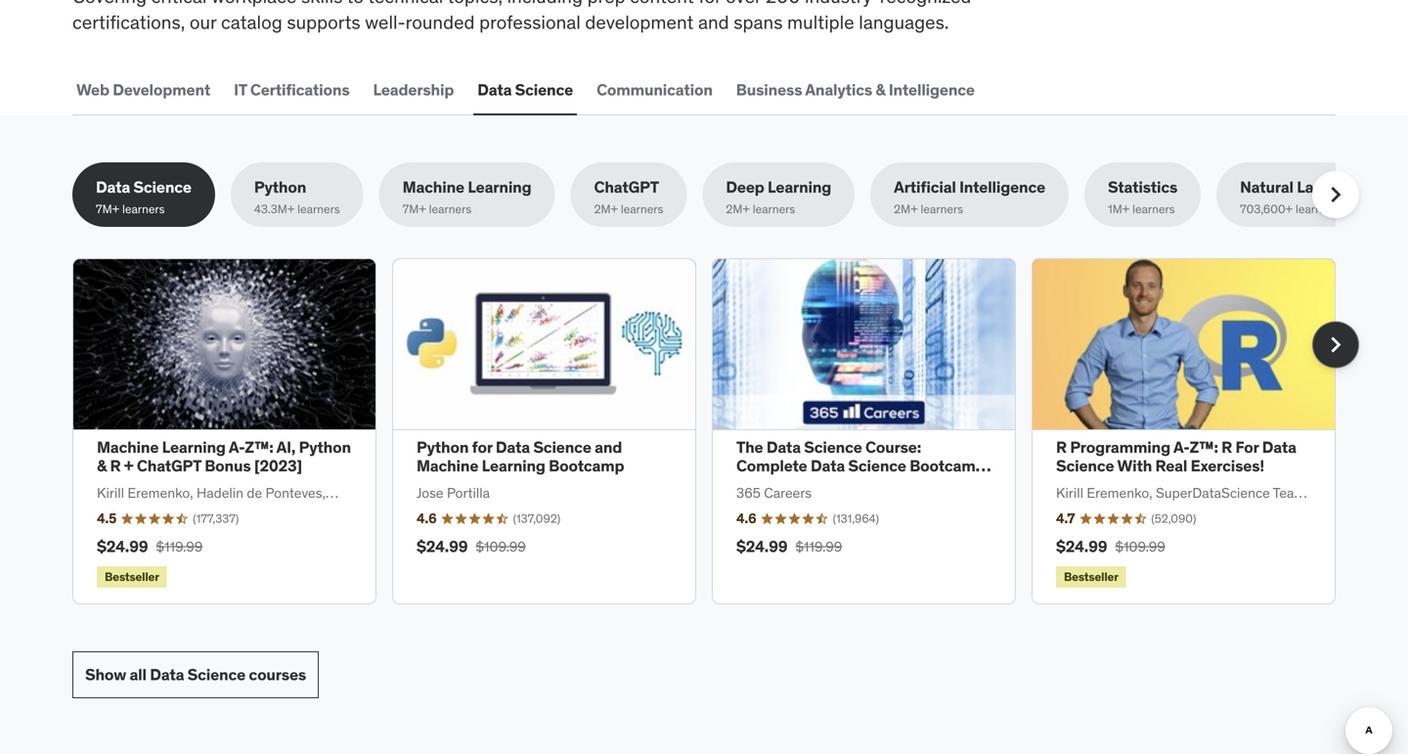 Task type: vqa. For each thing, say whether or not it's contained in the screenshot.
the bottommost ChatGPT
yes



Task type: describe. For each thing, give the bounding box(es) containing it.
learning for 2m+
[[768, 177, 832, 197]]

recognized
[[880, 0, 972, 8]]

python for python for data science and machine learning bootcamp
[[417, 437, 469, 457]]

artificial
[[894, 177, 956, 197]]

it certifications
[[234, 80, 350, 100]]

the data science course: complete data science bootcamp 2023 link
[[737, 437, 991, 495]]

data science 7m+ learners
[[96, 177, 192, 217]]

programming
[[1070, 437, 1171, 457]]

& inside machine learning a-z™: ai, python & r + chatgpt bonus [2023]
[[97, 456, 107, 476]]

2 horizontal spatial r
[[1222, 437, 1233, 457]]

learning inside python for data science and machine learning bootcamp
[[482, 456, 546, 476]]

learning for a-
[[162, 437, 226, 457]]

professional
[[479, 10, 581, 34]]

business analytics & intelligence
[[736, 80, 975, 100]]

ai,
[[276, 437, 296, 457]]

learners inside python 43.3m+ learners
[[297, 201, 340, 217]]

language
[[1297, 177, 1369, 197]]

data science
[[478, 80, 573, 100]]

development
[[113, 80, 210, 100]]

leadership
[[373, 80, 454, 100]]

data inside button
[[478, 80, 512, 100]]

including
[[507, 0, 583, 8]]

science inside the data science 7m+ learners
[[133, 177, 192, 197]]

a- for exercises!
[[1174, 437, 1190, 457]]

complete
[[737, 456, 808, 476]]

chatgpt 2m+ learners
[[594, 177, 664, 217]]

1 horizontal spatial r
[[1056, 437, 1067, 457]]

data inside the data science 7m+ learners
[[96, 177, 130, 197]]

topics,
[[448, 0, 503, 8]]

to
[[347, 0, 364, 8]]

bootcamp for course:
[[910, 456, 985, 476]]

artificial intelligence 2m+ learners
[[894, 177, 1046, 217]]

catalog
[[221, 10, 282, 34]]

python for python 43.3m+ learners
[[254, 177, 306, 197]]

for inside python for data science and machine learning bootcamp
[[472, 437, 493, 457]]

python for data science and machine learning bootcamp
[[417, 437, 624, 476]]

statistics
[[1108, 177, 1178, 197]]

learners inside artificial intelligence 2m+ learners
[[921, 201, 964, 217]]

machine inside python for data science and machine learning bootcamp
[[417, 456, 479, 476]]

leadership button
[[369, 67, 458, 114]]

machine for machine learning 7m+ learners
[[403, 177, 465, 197]]

1m+
[[1108, 201, 1130, 217]]

z™: for exercises!
[[1190, 437, 1219, 457]]

learners inside chatgpt 2m+ learners
[[621, 201, 664, 217]]

show
[[85, 665, 126, 685]]

intelligence inside "button"
[[889, 80, 975, 100]]

business analytics & intelligence button
[[732, 67, 979, 114]]

critical
[[151, 0, 207, 8]]

languages.
[[859, 10, 949, 34]]

2m+ for deep learning
[[726, 201, 750, 217]]

data inside 'r programming a-z™: r for data science with real exercises!'
[[1262, 437, 1297, 457]]

a- for bonus
[[229, 437, 245, 457]]

well-
[[365, 10, 406, 34]]

course:
[[866, 437, 921, 457]]

business
[[736, 80, 802, 100]]

workplace
[[211, 0, 297, 8]]

exercises!
[[1191, 456, 1265, 476]]

natural
[[1240, 177, 1294, 197]]

carousel element
[[72, 258, 1360, 605]]

for
[[1236, 437, 1259, 457]]

2023
[[737, 475, 774, 495]]

[2023]
[[254, 456, 302, 476]]

science inside button
[[515, 80, 573, 100]]

proce
[[1372, 177, 1409, 197]]

learners inside statistics 1m+ learners
[[1133, 201, 1175, 217]]

courses
[[249, 665, 306, 685]]

and inside covering critical workplace skills to technical topics, including prep content for over 200 industry-recognized certifications, our catalog supports well-rounded professional development and spans multiple languages.
[[698, 10, 729, 34]]

our
[[190, 10, 217, 34]]

covering critical workplace skills to technical topics, including prep content for over 200 industry-recognized certifications, our catalog supports well-rounded professional development and spans multiple languages.
[[72, 0, 972, 34]]

7m+ for machine learning
[[403, 201, 426, 217]]

natural language proce 703,600+ learners
[[1240, 177, 1409, 217]]

topic filters element
[[72, 163, 1409, 227]]

learners inside machine learning 7m+ learners
[[429, 201, 472, 217]]

r programming a-z™: r for data science with real exercises!
[[1056, 437, 1297, 476]]

z™: for bonus
[[245, 437, 273, 457]]

certifications
[[250, 80, 350, 100]]

prep
[[587, 0, 626, 8]]

for inside covering critical workplace skills to technical topics, including prep content for over 200 industry-recognized certifications, our catalog supports well-rounded professional development and spans multiple languages.
[[699, 0, 721, 8]]

learning for 7m+
[[468, 177, 532, 197]]

703,600+
[[1240, 201, 1293, 217]]

r programming a-z™: r for data science with real exercises! link
[[1056, 437, 1297, 476]]

7m+ for data science
[[96, 201, 119, 217]]

python 43.3m+ learners
[[254, 177, 340, 217]]

content
[[630, 0, 694, 8]]



Task type: locate. For each thing, give the bounding box(es) containing it.
7 learners from the left
[[1133, 201, 1175, 217]]

machine inside machine learning a-z™: ai, python & r + chatgpt bonus [2023]
[[97, 437, 159, 457]]

skills
[[301, 0, 343, 8]]

intelligence inside artificial intelligence 2m+ learners
[[960, 177, 1046, 197]]

a- left exercises!
[[1174, 437, 1190, 457]]

learning
[[468, 177, 532, 197], [768, 177, 832, 197], [162, 437, 226, 457], [482, 456, 546, 476]]

& right analytics
[[876, 80, 886, 100]]

bonus
[[205, 456, 251, 476]]

learners inside the data science 7m+ learners
[[122, 201, 165, 217]]

2 bootcamp from the left
[[910, 456, 985, 476]]

1 horizontal spatial z™:
[[1190, 437, 1219, 457]]

0 horizontal spatial 2m+
[[594, 201, 618, 217]]

rounded
[[406, 10, 475, 34]]

r
[[1056, 437, 1067, 457], [1222, 437, 1233, 457], [110, 456, 121, 476]]

r left programming
[[1056, 437, 1067, 457]]

0 horizontal spatial r
[[110, 456, 121, 476]]

1 2m+ from the left
[[594, 201, 618, 217]]

5 learners from the left
[[753, 201, 795, 217]]

a- left [2023]
[[229, 437, 245, 457]]

2m+
[[594, 201, 618, 217], [726, 201, 750, 217], [894, 201, 918, 217]]

200
[[766, 0, 801, 8]]

1 horizontal spatial chatgpt
[[594, 177, 659, 197]]

0 horizontal spatial a-
[[229, 437, 245, 457]]

z™:
[[245, 437, 273, 457], [1190, 437, 1219, 457]]

spans
[[734, 10, 783, 34]]

7m+
[[96, 201, 119, 217], [403, 201, 426, 217]]

7m+ inside machine learning 7m+ learners
[[403, 201, 426, 217]]

science inside 'r programming a-z™: r for data science with real exercises!'
[[1056, 456, 1115, 476]]

1 bootcamp from the left
[[549, 456, 624, 476]]

python inside python for data science and machine learning bootcamp
[[417, 437, 469, 457]]

& left +
[[97, 456, 107, 476]]

2 horizontal spatial 2m+
[[894, 201, 918, 217]]

learning inside machine learning 7m+ learners
[[468, 177, 532, 197]]

technical
[[368, 0, 443, 8]]

python inside machine learning a-z™: ai, python & r + chatgpt bonus [2023]
[[299, 437, 351, 457]]

science inside python for data science and machine learning bootcamp
[[533, 437, 592, 457]]

next image
[[1320, 179, 1352, 210]]

python for data science and machine learning bootcamp link
[[417, 437, 624, 476]]

for
[[699, 0, 721, 8], [472, 437, 493, 457]]

1 horizontal spatial for
[[699, 0, 721, 8]]

2 a- from the left
[[1174, 437, 1190, 457]]

0 vertical spatial and
[[698, 10, 729, 34]]

& inside "button"
[[876, 80, 886, 100]]

over
[[726, 0, 761, 8]]

python inside python 43.3m+ learners
[[254, 177, 306, 197]]

bootcamp inside the data science course: complete data science bootcamp 2023
[[910, 456, 985, 476]]

1 a- from the left
[[229, 437, 245, 457]]

0 vertical spatial intelligence
[[889, 80, 975, 100]]

data inside python for data science and machine learning bootcamp
[[496, 437, 530, 457]]

a- inside machine learning a-z™: ai, python & r + chatgpt bonus [2023]
[[229, 437, 245, 457]]

next image
[[1320, 329, 1352, 361]]

web
[[76, 80, 109, 100]]

&
[[876, 80, 886, 100], [97, 456, 107, 476]]

1 vertical spatial &
[[97, 456, 107, 476]]

1 horizontal spatial 7m+
[[403, 201, 426, 217]]

with
[[1118, 456, 1152, 476]]

show all data science courses
[[85, 665, 306, 685]]

0 horizontal spatial &
[[97, 456, 107, 476]]

show all data science courses link
[[72, 652, 319, 699]]

learners inside natural language proce 703,600+ learners
[[1296, 201, 1339, 217]]

real
[[1156, 456, 1188, 476]]

1 learners from the left
[[122, 201, 165, 217]]

deep
[[726, 177, 765, 197]]

machine learning a-z™: ai, python & r + chatgpt bonus [2023] link
[[97, 437, 351, 476]]

statistics 1m+ learners
[[1108, 177, 1178, 217]]

it
[[234, 80, 247, 100]]

z™: left ai,
[[245, 437, 273, 457]]

bootcamp
[[549, 456, 624, 476], [910, 456, 985, 476]]

2m+ inside artificial intelligence 2m+ learners
[[894, 201, 918, 217]]

3 learners from the left
[[429, 201, 472, 217]]

deep learning 2m+ learners
[[726, 177, 832, 217]]

2 learners from the left
[[297, 201, 340, 217]]

and inside python for data science and machine learning bootcamp
[[595, 437, 622, 457]]

a- inside 'r programming a-z™: r for data science with real exercises!'
[[1174, 437, 1190, 457]]

2 7m+ from the left
[[403, 201, 426, 217]]

0 horizontal spatial chatgpt
[[137, 456, 201, 476]]

1 vertical spatial for
[[472, 437, 493, 457]]

7m+ inside the data science 7m+ learners
[[96, 201, 119, 217]]

industry-
[[805, 0, 880, 8]]

learning inside deep learning 2m+ learners
[[768, 177, 832, 197]]

intelligence right artificial
[[960, 177, 1046, 197]]

the
[[737, 437, 763, 457]]

0 horizontal spatial and
[[595, 437, 622, 457]]

1 vertical spatial intelligence
[[960, 177, 1046, 197]]

a-
[[229, 437, 245, 457], [1174, 437, 1190, 457]]

communication
[[597, 80, 713, 100]]

python
[[254, 177, 306, 197], [299, 437, 351, 457], [417, 437, 469, 457]]

the data science course: complete data science bootcamp 2023
[[737, 437, 985, 495]]

2m+ inside deep learning 2m+ learners
[[726, 201, 750, 217]]

2 z™: from the left
[[1190, 437, 1219, 457]]

it certifications button
[[230, 67, 354, 114]]

z™: inside 'r programming a-z™: r for data science with real exercises!'
[[1190, 437, 1219, 457]]

analytics
[[805, 80, 873, 100]]

1 vertical spatial and
[[595, 437, 622, 457]]

bootcamp for science
[[549, 456, 624, 476]]

1 vertical spatial chatgpt
[[137, 456, 201, 476]]

0 vertical spatial &
[[876, 80, 886, 100]]

43.3m+
[[254, 201, 295, 217]]

1 horizontal spatial bootcamp
[[910, 456, 985, 476]]

communication button
[[593, 67, 717, 114]]

learners
[[122, 201, 165, 217], [297, 201, 340, 217], [429, 201, 472, 217], [621, 201, 664, 217], [753, 201, 795, 217], [921, 201, 964, 217], [1133, 201, 1175, 217], [1296, 201, 1339, 217]]

covering
[[72, 0, 147, 8]]

all
[[130, 665, 147, 685]]

machine learning 7m+ learners
[[403, 177, 532, 217]]

r left the for
[[1222, 437, 1233, 457]]

chatgpt inside chatgpt 2m+ learners
[[594, 177, 659, 197]]

learners inside deep learning 2m+ learners
[[753, 201, 795, 217]]

8 learners from the left
[[1296, 201, 1339, 217]]

machine learning a-z™: ai, python & r + chatgpt bonus [2023]
[[97, 437, 351, 476]]

4 learners from the left
[[621, 201, 664, 217]]

certifications,
[[72, 10, 185, 34]]

1 horizontal spatial a-
[[1174, 437, 1190, 457]]

1 horizontal spatial and
[[698, 10, 729, 34]]

6 learners from the left
[[921, 201, 964, 217]]

0 horizontal spatial z™:
[[245, 437, 273, 457]]

data
[[478, 80, 512, 100], [96, 177, 130, 197], [496, 437, 530, 457], [767, 437, 801, 457], [1262, 437, 1297, 457], [811, 456, 845, 476], [150, 665, 184, 685]]

2 2m+ from the left
[[726, 201, 750, 217]]

2m+ for artificial intelligence
[[894, 201, 918, 217]]

z™: right the real
[[1190, 437, 1219, 457]]

multiple
[[787, 10, 855, 34]]

machine
[[403, 177, 465, 197], [97, 437, 159, 457], [417, 456, 479, 476]]

1 z™: from the left
[[245, 437, 273, 457]]

bootcamp inside python for data science and machine learning bootcamp
[[549, 456, 624, 476]]

3 2m+ from the left
[[894, 201, 918, 217]]

0 horizontal spatial bootcamp
[[549, 456, 624, 476]]

chatgpt inside machine learning a-z™: ai, python & r + chatgpt bonus [2023]
[[137, 456, 201, 476]]

r left +
[[110, 456, 121, 476]]

web development button
[[72, 67, 214, 114]]

1 horizontal spatial 2m+
[[726, 201, 750, 217]]

web development
[[76, 80, 210, 100]]

0 horizontal spatial 7m+
[[96, 201, 119, 217]]

1 7m+ from the left
[[96, 201, 119, 217]]

0 vertical spatial chatgpt
[[594, 177, 659, 197]]

learning inside machine learning a-z™: ai, python & r + chatgpt bonus [2023]
[[162, 437, 226, 457]]

r inside machine learning a-z™: ai, python & r + chatgpt bonus [2023]
[[110, 456, 121, 476]]

machine for machine learning a-z™: ai, python & r + chatgpt bonus [2023]
[[97, 437, 159, 457]]

0 vertical spatial for
[[699, 0, 721, 8]]

chatgpt
[[594, 177, 659, 197], [137, 456, 201, 476]]

intelligence down languages.
[[889, 80, 975, 100]]

z™: inside machine learning a-z™: ai, python & r + chatgpt bonus [2023]
[[245, 437, 273, 457]]

supports
[[287, 10, 361, 34]]

data science button
[[474, 67, 577, 114]]

development
[[585, 10, 694, 34]]

2m+ inside chatgpt 2m+ learners
[[594, 201, 618, 217]]

0 horizontal spatial for
[[472, 437, 493, 457]]

1 horizontal spatial &
[[876, 80, 886, 100]]

+
[[124, 456, 134, 476]]

science
[[515, 80, 573, 100], [133, 177, 192, 197], [533, 437, 592, 457], [804, 437, 862, 457], [848, 456, 907, 476], [1056, 456, 1115, 476], [187, 665, 246, 685]]

machine inside machine learning 7m+ learners
[[403, 177, 465, 197]]



